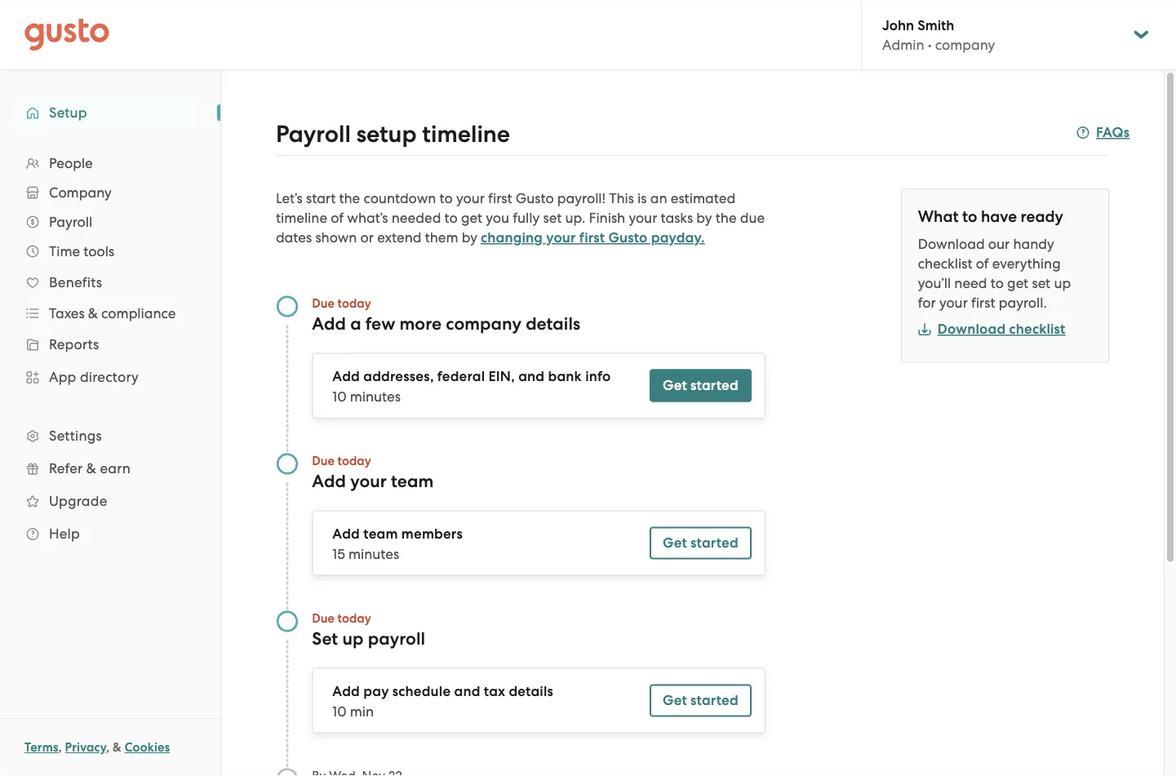 Task type: vqa. For each thing, say whether or not it's contained in the screenshot.
don't
no



Task type: locate. For each thing, give the bounding box(es) containing it.
3 due from the top
[[312, 611, 335, 626]]

payroll
[[276, 120, 351, 148], [49, 214, 92, 230]]

1 horizontal spatial payroll
[[276, 120, 351, 148]]

and right the ein,
[[518, 368, 545, 385]]

our
[[988, 236, 1010, 252]]

your
[[456, 190, 485, 207], [629, 210, 657, 226], [546, 229, 576, 246], [939, 295, 968, 311], [350, 471, 387, 491]]

3 started from the top
[[691, 692, 739, 709]]

your inside let's start the countdown to your first gusto payroll! this is an estimated timeline of what's needed to get you fully set up.
[[456, 190, 485, 207]]

timeline
[[422, 120, 510, 148], [276, 210, 327, 226]]

0 vertical spatial download
[[918, 236, 985, 252]]

up inside the download our handy checklist of everything you'll need to get set up for your first payroll.
[[1054, 275, 1071, 291]]

1 vertical spatial get
[[663, 535, 687, 551]]

2 started from the top
[[691, 535, 739, 551]]

1 today from the top
[[338, 296, 371, 311]]

payroll setup timeline
[[276, 120, 510, 148]]

terms
[[24, 740, 58, 755]]

dates
[[276, 229, 312, 246]]

today inside due today add your team
[[338, 453, 371, 468]]

1 vertical spatial minutes
[[349, 546, 399, 562]]

minutes inside add team members 15 minutes
[[349, 546, 399, 562]]

1 10 from the top
[[332, 388, 347, 404]]

10
[[332, 388, 347, 404], [332, 703, 347, 720]]

1 horizontal spatial gusto
[[608, 229, 648, 246]]

due inside due today add a few more company details
[[312, 296, 335, 311]]

team left members
[[363, 526, 398, 542]]

0 horizontal spatial and
[[454, 683, 480, 700]]

1 vertical spatial checklist
[[1009, 321, 1066, 338]]

the inside let's start the countdown to your first gusto payroll! this is an estimated timeline of what's needed to get you fully set up.
[[339, 190, 360, 207]]

fully
[[513, 210, 540, 226]]

time tools
[[49, 243, 114, 260]]

this
[[609, 190, 634, 207]]

1 vertical spatial up
[[342, 628, 364, 649]]

0 horizontal spatial set
[[543, 210, 562, 226]]

for
[[918, 295, 936, 311]]

get started for team
[[663, 535, 739, 551]]

1 vertical spatial get
[[1007, 275, 1029, 291]]

download down what
[[918, 236, 985, 252]]

1 vertical spatial timeline
[[276, 210, 327, 226]]

0 horizontal spatial timeline
[[276, 210, 327, 226]]

download for download our handy checklist of everything you'll need to get set up for your first payroll.
[[918, 236, 985, 252]]

& left earn
[[86, 460, 96, 477]]

help
[[49, 526, 80, 542]]

0 vertical spatial team
[[391, 471, 434, 491]]

0 vertical spatial first
[[488, 190, 512, 207]]

checklist
[[918, 255, 973, 272], [1009, 321, 1066, 338]]

1 horizontal spatial checklist
[[1009, 321, 1066, 338]]

10 inside add pay schedule and tax details 10 min
[[332, 703, 347, 720]]

0 vertical spatial today
[[338, 296, 371, 311]]

today inside due today set up payroll
[[338, 611, 371, 626]]

1 get from the top
[[663, 377, 687, 394]]

by right them
[[462, 229, 477, 246]]

team up members
[[391, 471, 434, 491]]

get inside the download our handy checklist of everything you'll need to get set up for your first payroll.
[[1007, 275, 1029, 291]]

1 vertical spatial get started
[[663, 535, 739, 551]]

0 vertical spatial by
[[697, 210, 712, 226]]

download our handy checklist of everything you'll need to get set up for your first payroll.
[[918, 236, 1071, 311]]

1 due from the top
[[312, 296, 335, 311]]

details right tax
[[509, 683, 553, 700]]

of
[[331, 210, 344, 226], [976, 255, 989, 272]]

2 due from the top
[[312, 453, 335, 468]]

1 get started from the top
[[663, 377, 739, 394]]

you'll
[[918, 275, 951, 291]]

1 vertical spatial gusto
[[608, 229, 648, 246]]

your down need
[[939, 295, 968, 311]]

0 vertical spatial due
[[312, 296, 335, 311]]

1 vertical spatial download
[[938, 321, 1006, 338]]

gusto
[[516, 190, 554, 207], [608, 229, 648, 246]]

0 vertical spatial &
[[88, 305, 98, 322]]

gusto down finish
[[608, 229, 648, 246]]

2 vertical spatial started
[[691, 692, 739, 709]]

payroll up time
[[49, 214, 92, 230]]

0 vertical spatial 10
[[332, 388, 347, 404]]

due inside due today set up payroll
[[312, 611, 335, 626]]

0 horizontal spatial checklist
[[918, 255, 973, 272]]

1 horizontal spatial set
[[1032, 275, 1051, 291]]

team
[[391, 471, 434, 491], [363, 526, 398, 542]]

0 vertical spatial set
[[543, 210, 562, 226]]

refer & earn link
[[16, 454, 204, 483]]

john
[[882, 17, 914, 33]]

checklist up you'll
[[918, 255, 973, 272]]

refer & earn
[[49, 460, 131, 477]]

first down finish
[[579, 229, 605, 246]]

3 get from the top
[[663, 692, 687, 709]]

tasks
[[661, 210, 693, 226]]

1 vertical spatial details
[[509, 683, 553, 700]]

first down need
[[971, 295, 995, 311]]

& for earn
[[86, 460, 96, 477]]

0 vertical spatial details
[[526, 313, 581, 334]]

2 get started from the top
[[663, 535, 739, 551]]

get started button for add your team
[[650, 527, 752, 560]]

&
[[88, 305, 98, 322], [86, 460, 96, 477], [113, 740, 122, 755]]

help link
[[16, 519, 204, 549]]

first up you
[[488, 190, 512, 207]]

compliance
[[101, 305, 176, 322]]

to right need
[[991, 275, 1004, 291]]

set inside let's start the countdown to your first gusto payroll! this is an estimated timeline of what's needed to get you fully set up.
[[543, 210, 562, 226]]

add inside add team members 15 minutes
[[332, 526, 360, 542]]

timeline up dates
[[276, 210, 327, 226]]

terms , privacy , & cookies
[[24, 740, 170, 755]]

3 today from the top
[[338, 611, 371, 626]]

0 vertical spatial up
[[1054, 275, 1071, 291]]

your up add team members 15 minutes
[[350, 471, 387, 491]]

minutes right "15"
[[349, 546, 399, 562]]

0 vertical spatial of
[[331, 210, 344, 226]]

1 horizontal spatial of
[[976, 255, 989, 272]]

set left up.
[[543, 210, 562, 226]]

payroll inside dropdown button
[[49, 214, 92, 230]]

1 vertical spatial 10
[[332, 703, 347, 720]]

directory
[[80, 369, 139, 385]]

15
[[332, 546, 345, 562]]

gusto up "fully"
[[516, 190, 554, 207]]

due
[[312, 296, 335, 311], [312, 453, 335, 468], [312, 611, 335, 626]]

1 vertical spatial get started button
[[650, 527, 752, 560]]

what's
[[347, 210, 388, 226]]

due today set up payroll
[[312, 611, 425, 649]]

tax
[[484, 683, 505, 700]]

& for compliance
[[88, 305, 98, 322]]

faqs button
[[1077, 123, 1130, 142]]

0 vertical spatial started
[[691, 377, 739, 394]]

the left due
[[716, 210, 737, 226]]

0 horizontal spatial first
[[488, 190, 512, 207]]

1 horizontal spatial get
[[1007, 275, 1029, 291]]

federal
[[437, 368, 485, 385]]

timeline right setup
[[422, 120, 510, 148]]

0 horizontal spatial company
[[446, 313, 522, 334]]

payday.
[[651, 229, 705, 246]]

what to have ready
[[918, 207, 1063, 226]]

0 horizontal spatial of
[[331, 210, 344, 226]]

0 vertical spatial company
[[935, 37, 995, 53]]

1 horizontal spatial ,
[[106, 740, 110, 755]]

2 get started button from the top
[[650, 527, 752, 560]]

your down up.
[[546, 229, 576, 246]]

an
[[650, 190, 667, 207]]

the up what's
[[339, 190, 360, 207]]

1 vertical spatial set
[[1032, 275, 1051, 291]]

by down the estimated
[[697, 210, 712, 226]]

& left cookies
[[113, 740, 122, 755]]

1 vertical spatial today
[[338, 453, 371, 468]]

1 vertical spatial and
[[454, 683, 480, 700]]

1 vertical spatial started
[[691, 535, 739, 551]]

2 vertical spatial get started button
[[650, 684, 752, 717]]

download down need
[[938, 321, 1006, 338]]

up down everything
[[1054, 275, 1071, 291]]

payroll.
[[999, 295, 1047, 311]]

10 inside add addresses, federal ein, and bank info 10 minutes
[[332, 388, 347, 404]]

& inside dropdown button
[[88, 305, 98, 322]]

2 vertical spatial get
[[663, 692, 687, 709]]

your up them
[[456, 190, 485, 207]]

checklist inside the download our handy checklist of everything you'll need to get set up for your first payroll.
[[918, 255, 973, 272]]

checklist down payroll.
[[1009, 321, 1066, 338]]

of inside let's start the countdown to your first gusto payroll! this is an estimated timeline of what's needed to get you fully set up.
[[331, 210, 344, 226]]

your inside finish your tasks by the due dates shown or extend them by
[[629, 210, 657, 226]]

today inside due today add a few more company details
[[338, 296, 371, 311]]

details
[[526, 313, 581, 334], [509, 683, 553, 700]]

0 vertical spatial get
[[461, 210, 482, 226]]

start
[[306, 190, 336, 207]]

2 vertical spatial &
[[113, 740, 122, 755]]

0 horizontal spatial ,
[[58, 740, 62, 755]]

1 vertical spatial team
[[363, 526, 398, 542]]

0 horizontal spatial gusto
[[516, 190, 554, 207]]

2 vertical spatial due
[[312, 611, 335, 626]]

1 vertical spatial of
[[976, 255, 989, 272]]

0 horizontal spatial by
[[462, 229, 477, 246]]

2 vertical spatial get started
[[663, 692, 739, 709]]

1 vertical spatial payroll
[[49, 214, 92, 230]]

payroll up start at the top left of the page
[[276, 120, 351, 148]]

& right taxes
[[88, 305, 98, 322]]

get up payroll.
[[1007, 275, 1029, 291]]

john smith admin • company
[[882, 17, 995, 53]]

1 horizontal spatial by
[[697, 210, 712, 226]]

privacy
[[65, 740, 106, 755]]

up
[[1054, 275, 1071, 291], [342, 628, 364, 649]]

taxes & compliance button
[[16, 299, 204, 328]]

1 horizontal spatial timeline
[[422, 120, 510, 148]]

add for up
[[332, 683, 360, 700]]

0 horizontal spatial payroll
[[49, 214, 92, 230]]

due inside due today add your team
[[312, 453, 335, 468]]

0 vertical spatial checklist
[[918, 255, 973, 272]]

company
[[49, 184, 112, 201]]

get started button for set up payroll
[[650, 684, 752, 717]]

2 get from the top
[[663, 535, 687, 551]]

0 horizontal spatial up
[[342, 628, 364, 649]]

1 vertical spatial company
[[446, 313, 522, 334]]

started for team
[[691, 535, 739, 551]]

list
[[0, 149, 220, 550]]

0 vertical spatial payroll
[[276, 120, 351, 148]]

1 vertical spatial &
[[86, 460, 96, 477]]

get for team
[[663, 535, 687, 551]]

1 vertical spatial the
[[716, 210, 737, 226]]

set down everything
[[1032, 275, 1051, 291]]

and left tax
[[454, 683, 480, 700]]

get
[[663, 377, 687, 394], [663, 535, 687, 551], [663, 692, 687, 709]]

upgrade
[[49, 493, 107, 509]]

set
[[543, 210, 562, 226], [1032, 275, 1051, 291]]

time
[[49, 243, 80, 260]]

0 vertical spatial the
[[339, 190, 360, 207]]

get left you
[[461, 210, 482, 226]]

,
[[58, 740, 62, 755], [106, 740, 110, 755]]

company down smith
[[935, 37, 995, 53]]

1 horizontal spatial up
[[1054, 275, 1071, 291]]

2 vertical spatial first
[[971, 295, 995, 311]]

more
[[400, 313, 442, 334]]

terms link
[[24, 740, 58, 755]]

1 horizontal spatial the
[[716, 210, 737, 226]]

add pay schedule and tax details 10 min
[[332, 683, 553, 720]]

company up the ein,
[[446, 313, 522, 334]]

a
[[350, 313, 361, 334]]

, left privacy link
[[58, 740, 62, 755]]

add inside add pay schedule and tax details 10 min
[[332, 683, 360, 700]]

bank
[[548, 368, 582, 385]]

up right set
[[342, 628, 364, 649]]

0 horizontal spatial the
[[339, 190, 360, 207]]

1 horizontal spatial first
[[579, 229, 605, 246]]

your down is
[[629, 210, 657, 226]]

1 vertical spatial due
[[312, 453, 335, 468]]

3 get started button from the top
[[650, 684, 752, 717]]

3 get started from the top
[[663, 692, 739, 709]]

2 10 from the top
[[332, 703, 347, 720]]

1 horizontal spatial and
[[518, 368, 545, 385]]

get started for payroll
[[663, 692, 739, 709]]

2 horizontal spatial first
[[971, 295, 995, 311]]

ein,
[[489, 368, 515, 385]]

changing your first gusto payday. button
[[481, 228, 705, 248]]

get
[[461, 210, 482, 226], [1007, 275, 1029, 291]]

first
[[488, 190, 512, 207], [579, 229, 605, 246], [971, 295, 995, 311]]

gusto navigation element
[[0, 70, 220, 576]]

0 vertical spatial get started button
[[650, 369, 752, 402]]

cookies button
[[125, 738, 170, 757]]

the
[[339, 190, 360, 207], [716, 210, 737, 226]]

2 vertical spatial today
[[338, 611, 371, 626]]

2 , from the left
[[106, 740, 110, 755]]

download inside the download our handy checklist of everything you'll need to get set up for your first payroll.
[[918, 236, 985, 252]]

app directory link
[[16, 362, 204, 392]]

2 today from the top
[[338, 453, 371, 468]]

of up need
[[976, 255, 989, 272]]

add inside add addresses, federal ein, and bank info 10 minutes
[[332, 368, 360, 385]]

team inside add team members 15 minutes
[[363, 526, 398, 542]]

people button
[[16, 149, 204, 178]]

what
[[918, 207, 959, 226]]

0 vertical spatial timeline
[[422, 120, 510, 148]]

details up bank
[[526, 313, 581, 334]]

1 horizontal spatial company
[[935, 37, 995, 53]]

1 vertical spatial first
[[579, 229, 605, 246]]

due for add your team
[[312, 453, 335, 468]]

0 vertical spatial get started
[[663, 377, 739, 394]]

to inside the download our handy checklist of everything you'll need to get set up for your first payroll.
[[991, 275, 1004, 291]]

0 vertical spatial and
[[518, 368, 545, 385]]

get started
[[663, 377, 739, 394], [663, 535, 739, 551], [663, 692, 739, 709]]

0 horizontal spatial get
[[461, 210, 482, 226]]

due today add your team
[[312, 453, 434, 491]]

minutes down the addresses,
[[350, 388, 401, 404]]

0 vertical spatial get
[[663, 377, 687, 394]]

, left cookies button at bottom
[[106, 740, 110, 755]]

team inside due today add your team
[[391, 471, 434, 491]]

today for up
[[338, 611, 371, 626]]

started
[[691, 377, 739, 394], [691, 535, 739, 551], [691, 692, 739, 709]]

payroll
[[368, 628, 425, 649]]

0 vertical spatial gusto
[[516, 190, 554, 207]]

0 vertical spatial minutes
[[350, 388, 401, 404]]

of up the shown
[[331, 210, 344, 226]]



Task type: describe. For each thing, give the bounding box(es) containing it.
started for payroll
[[691, 692, 739, 709]]

up inside due today set up payroll
[[342, 628, 364, 649]]

or
[[360, 229, 374, 246]]

to left have
[[962, 207, 977, 226]]

few
[[366, 313, 395, 334]]

time tools button
[[16, 237, 204, 266]]

details inside due today add a few more company details
[[526, 313, 581, 334]]

ready
[[1021, 207, 1063, 226]]

download checklist
[[938, 321, 1066, 338]]

need
[[954, 275, 987, 291]]

benefits link
[[16, 268, 204, 297]]

addresses,
[[363, 368, 434, 385]]

schedule
[[392, 683, 451, 700]]

add team members 15 minutes
[[332, 526, 463, 562]]

list containing people
[[0, 149, 220, 550]]

let's start the countdown to your first gusto payroll! this is an estimated timeline of what's needed to get you fully set up.
[[276, 190, 736, 226]]

company inside due today add a few more company details
[[446, 313, 522, 334]]

have
[[981, 207, 1017, 226]]

reports link
[[16, 330, 204, 359]]

due
[[740, 210, 765, 226]]

upgrade link
[[16, 486, 204, 516]]

app directory
[[49, 369, 139, 385]]

is
[[638, 190, 647, 207]]

min
[[350, 703, 374, 720]]

gusto inside button
[[608, 229, 648, 246]]

and inside add addresses, federal ein, and bank info 10 minutes
[[518, 368, 545, 385]]

set inside the download our handy checklist of everything you'll need to get set up for your first payroll.
[[1032, 275, 1051, 291]]

gusto inside let's start the countdown to your first gusto payroll! this is an estimated timeline of what's needed to get you fully set up.
[[516, 190, 554, 207]]

let's
[[276, 190, 303, 207]]

your inside button
[[546, 229, 576, 246]]

changing
[[481, 229, 543, 246]]

everything
[[992, 255, 1061, 272]]

faqs
[[1096, 124, 1130, 141]]

setup
[[49, 104, 87, 121]]

download for download checklist
[[938, 321, 1006, 338]]

due for add a few more company details
[[312, 296, 335, 311]]

add addresses, federal ein, and bank info 10 minutes
[[332, 368, 611, 404]]

taxes & compliance
[[49, 305, 176, 322]]

today for your
[[338, 453, 371, 468]]

you
[[486, 210, 509, 226]]

handy
[[1013, 236, 1054, 252]]

first inside the download our handy checklist of everything you'll need to get set up for your first payroll.
[[971, 295, 995, 311]]

admin
[[882, 37, 924, 53]]

your inside the download our handy checklist of everything you'll need to get set up for your first payroll.
[[939, 295, 968, 311]]

payroll!
[[557, 190, 606, 207]]

1 , from the left
[[58, 740, 62, 755]]

tools
[[83, 243, 114, 260]]

1 vertical spatial by
[[462, 229, 477, 246]]

smith
[[918, 17, 954, 33]]

changing your first gusto payday.
[[481, 229, 705, 246]]

setup
[[356, 120, 417, 148]]

company button
[[16, 178, 204, 207]]

download checklist link
[[918, 321, 1066, 338]]

of inside the download our handy checklist of everything you'll need to get set up for your first payroll.
[[976, 255, 989, 272]]

app
[[49, 369, 76, 385]]

people
[[49, 155, 93, 171]]

them
[[425, 229, 458, 246]]

your inside due today add your team
[[350, 471, 387, 491]]

refer
[[49, 460, 83, 477]]

add inside due today add your team
[[312, 471, 346, 491]]

setup link
[[16, 98, 204, 127]]

due for set up payroll
[[312, 611, 335, 626]]

add inside due today add a few more company details
[[312, 313, 346, 334]]

minutes inside add addresses, federal ein, and bank info 10 minutes
[[350, 388, 401, 404]]

privacy link
[[65, 740, 106, 755]]

payroll for payroll
[[49, 214, 92, 230]]

up.
[[565, 210, 586, 226]]

add for a
[[332, 368, 360, 385]]

payroll button
[[16, 207, 204, 237]]

first inside button
[[579, 229, 605, 246]]

due today add a few more company details
[[312, 296, 581, 334]]

first inside let's start the countdown to your first gusto payroll! this is an estimated timeline of what's needed to get you fully set up.
[[488, 190, 512, 207]]

extend
[[377, 229, 422, 246]]

today for a
[[338, 296, 371, 311]]

1 started from the top
[[691, 377, 739, 394]]

cookies
[[125, 740, 170, 755]]

countdown
[[364, 190, 436, 207]]

estimated
[[671, 190, 736, 207]]

details inside add pay schedule and tax details 10 min
[[509, 683, 553, 700]]

reports
[[49, 336, 99, 353]]

company inside john smith admin • company
[[935, 37, 995, 53]]

circle blank image
[[276, 768, 299, 776]]

to up them
[[444, 210, 458, 226]]

to up needed
[[440, 190, 453, 207]]

get inside let's start the countdown to your first gusto payroll! this is an estimated timeline of what's needed to get you fully set up.
[[461, 210, 482, 226]]

info
[[585, 368, 611, 385]]

earn
[[100, 460, 131, 477]]

shown
[[315, 229, 357, 246]]

settings
[[49, 428, 102, 444]]

timeline inside let's start the countdown to your first gusto payroll! this is an estimated timeline of what's needed to get you fully set up.
[[276, 210, 327, 226]]

members
[[401, 526, 463, 542]]

finish
[[589, 210, 625, 226]]

home image
[[24, 18, 109, 51]]

get for payroll
[[663, 692, 687, 709]]

add for your
[[332, 526, 360, 542]]

pay
[[363, 683, 389, 700]]

settings link
[[16, 421, 204, 451]]

1 get started button from the top
[[650, 369, 752, 402]]

payroll for payroll setup timeline
[[276, 120, 351, 148]]

benefits
[[49, 274, 102, 291]]

needed
[[392, 210, 441, 226]]

the inside finish your tasks by the due dates shown or extend them by
[[716, 210, 737, 226]]

finish your tasks by the due dates shown or extend them by
[[276, 210, 765, 246]]

and inside add pay schedule and tax details 10 min
[[454, 683, 480, 700]]

•
[[928, 37, 932, 53]]



